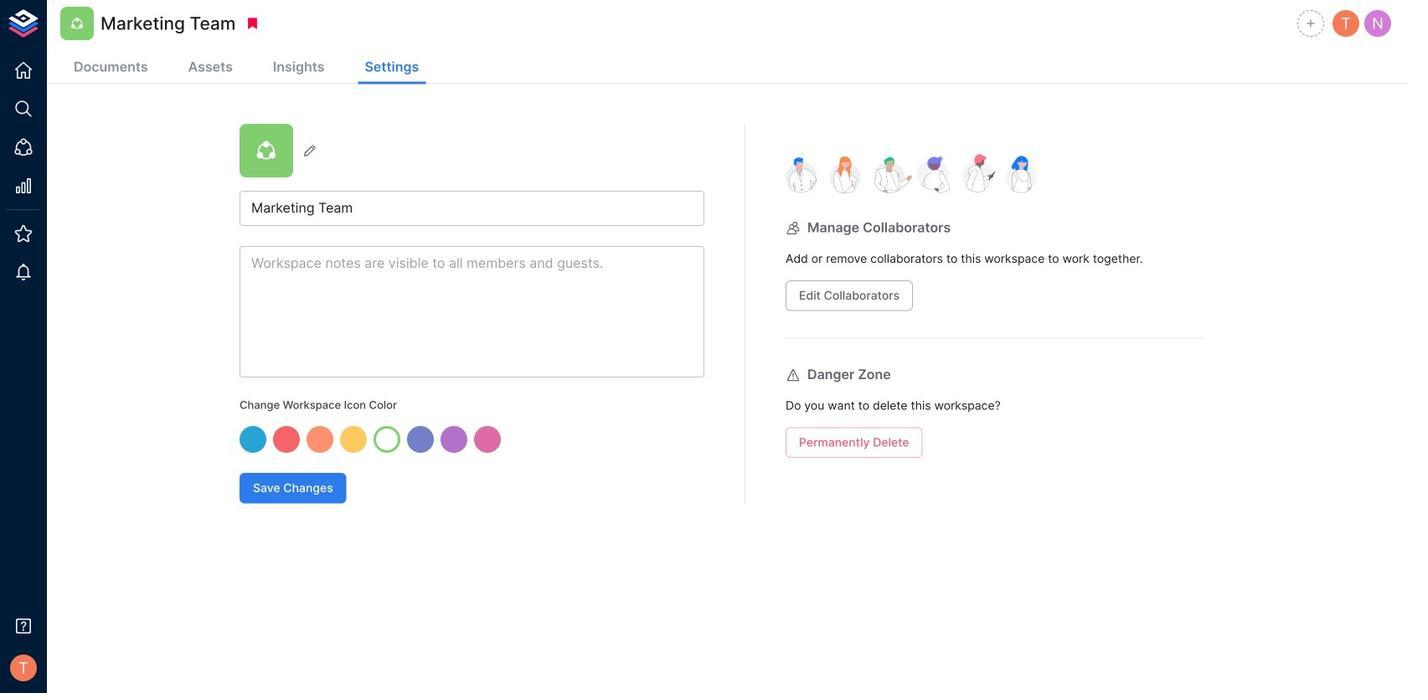 Task type: locate. For each thing, give the bounding box(es) containing it.
remove bookmark image
[[245, 16, 260, 31]]



Task type: describe. For each thing, give the bounding box(es) containing it.
Workspace notes are visible to all members and guests. text field
[[240, 246, 704, 378]]

Workspace Name text field
[[240, 191, 704, 226]]



Task type: vqa. For each thing, say whether or not it's contained in the screenshot.
Turn
no



